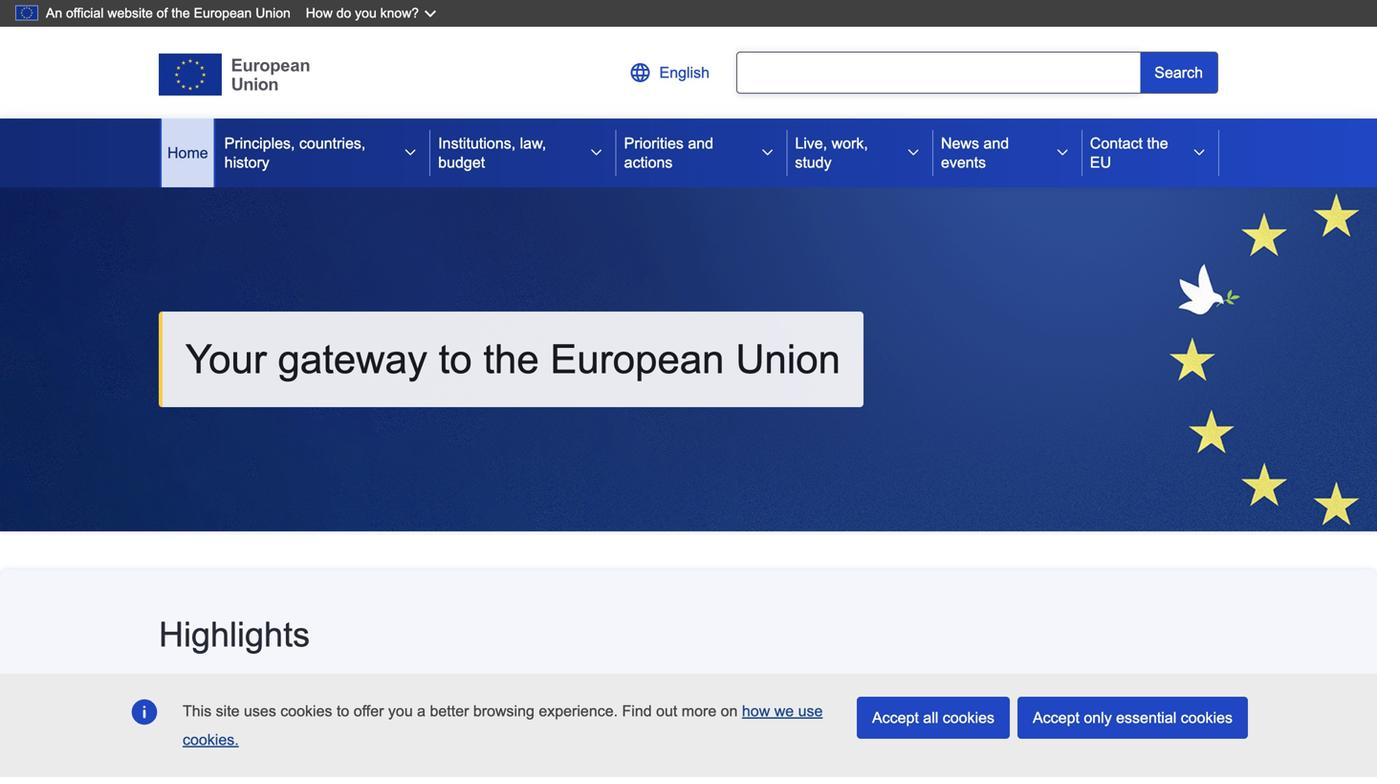Task type: describe. For each thing, give the bounding box(es) containing it.
how do you know? button
[[296, 0, 450, 27]]

news and events
[[941, 135, 1009, 171]]

a
[[417, 703, 426, 720]]

on
[[721, 703, 738, 720]]

your
[[186, 337, 267, 382]]

1 vertical spatial you
[[388, 703, 413, 720]]

an official website of the european union
[[46, 6, 291, 21]]

search button
[[1140, 52, 1219, 94]]

uses
[[244, 703, 276, 720]]

xs image for work,
[[906, 145, 921, 161]]

accept for accept all cookies
[[872, 710, 919, 727]]

history
[[224, 154, 270, 171]]

search
[[1155, 64, 1203, 81]]

cookies.
[[183, 732, 239, 749]]

how we use cookies.
[[183, 703, 823, 749]]

accept all cookies link
[[857, 697, 1010, 739]]

all
[[923, 710, 939, 727]]

english button
[[614, 50, 725, 96]]

contact the eu
[[1090, 135, 1169, 171]]

know?
[[380, 6, 419, 21]]

accept for accept only essential cookies
[[1033, 710, 1080, 727]]

how
[[306, 6, 333, 21]]

events
[[941, 154, 986, 171]]

law,
[[520, 135, 546, 152]]

only
[[1084, 710, 1112, 727]]

find
[[622, 703, 652, 720]]

essential
[[1116, 710, 1177, 727]]

gateway
[[278, 337, 428, 382]]

principles, countries, history link
[[217, 119, 391, 187]]

news
[[941, 135, 979, 152]]

accept all cookies
[[872, 710, 995, 727]]

institutions, law, budget link
[[431, 119, 577, 187]]

budget
[[438, 154, 485, 171]]

principles,
[[224, 135, 295, 152]]

accept only essential cookies link
[[1018, 697, 1248, 739]]

priorities and actions link
[[617, 119, 748, 187]]

banner - peace dove image
[[0, 187, 1377, 532]]

accept only essential cookies
[[1033, 710, 1233, 727]]

xs image for law,
[[589, 145, 604, 161]]

2 vertical spatial the
[[483, 337, 539, 382]]

and for priorities and actions
[[688, 135, 714, 152]]

0 horizontal spatial to
[[337, 703, 349, 720]]

we
[[774, 703, 794, 720]]

0 vertical spatial to
[[439, 337, 472, 382]]

institutions,
[[438, 135, 516, 152]]

highlights
[[159, 616, 310, 654]]

work,
[[832, 135, 868, 152]]

live, work, study link
[[788, 119, 894, 187]]

this site uses cookies to offer you a better browsing experience. find out more on
[[183, 703, 742, 720]]

european union flag image
[[159, 54, 310, 96]]

actions
[[624, 154, 673, 171]]

live, work, study
[[795, 135, 868, 171]]

site
[[216, 703, 240, 720]]



Task type: locate. For each thing, give the bounding box(es) containing it.
xs image for countries,
[[403, 145, 418, 161]]

1 horizontal spatial union
[[736, 337, 841, 382]]

cookies right essential
[[1181, 710, 1233, 727]]

2 xs image from the left
[[1192, 145, 1207, 161]]

1 horizontal spatial xs image
[[1192, 145, 1207, 161]]

1 horizontal spatial you
[[388, 703, 413, 720]]

and inside priorities and actions
[[688, 135, 714, 152]]

accept
[[872, 710, 919, 727], [1033, 710, 1080, 727]]

and for news and events
[[984, 135, 1009, 152]]

2 horizontal spatial cookies
[[1181, 710, 1233, 727]]

xs image right contact the eu link
[[1192, 145, 1207, 161]]

1 vertical spatial the
[[1147, 135, 1169, 152]]

to
[[439, 337, 472, 382], [337, 703, 349, 720]]

4 xs image from the left
[[906, 145, 921, 161]]

better
[[430, 703, 469, 720]]

you right do
[[355, 6, 377, 21]]

home
[[167, 144, 208, 162]]

study
[[795, 154, 832, 171]]

browsing
[[473, 703, 535, 720]]

you inside "dropdown button"
[[355, 6, 377, 21]]

0 vertical spatial european
[[194, 6, 252, 21]]

contact the eu link
[[1083, 119, 1180, 187]]

xs image left news
[[906, 145, 921, 161]]

countries,
[[299, 135, 366, 152]]

and right priorities
[[688, 135, 714, 152]]

out
[[656, 703, 678, 720]]

xs image
[[1055, 145, 1070, 161], [1192, 145, 1207, 161]]

eu
[[1090, 154, 1111, 171]]

accept left only
[[1033, 710, 1080, 727]]

news and events link
[[934, 119, 1043, 187]]

0 vertical spatial union
[[256, 6, 291, 21]]

do
[[336, 6, 351, 21]]

the inside contact the eu
[[1147, 135, 1169, 152]]

cookies
[[281, 703, 332, 720], [943, 710, 995, 727], [1181, 710, 1233, 727]]

principles, countries, history
[[224, 135, 366, 171]]

0 vertical spatial you
[[355, 6, 377, 21]]

cookies right uses
[[281, 703, 332, 720]]

2 accept from the left
[[1033, 710, 1080, 727]]

priorities and actions
[[624, 135, 714, 171]]

2 and from the left
[[984, 135, 1009, 152]]

xs image for the
[[1192, 145, 1207, 161]]

1 xs image from the left
[[403, 145, 418, 161]]

cookies for accept
[[1181, 710, 1233, 727]]

1 horizontal spatial european
[[550, 337, 725, 382]]

how we use cookies. link
[[183, 703, 823, 749]]

1 horizontal spatial the
[[483, 337, 539, 382]]

your gateway to the european union
[[186, 337, 841, 382]]

1 horizontal spatial cookies
[[943, 710, 995, 727]]

how
[[742, 703, 770, 720]]

xs image left eu
[[1055, 145, 1070, 161]]

0 horizontal spatial you
[[355, 6, 377, 21]]

live,
[[795, 135, 828, 152]]

institutions, law, budget
[[438, 135, 546, 171]]

1 xs image from the left
[[1055, 145, 1070, 161]]

accept left all
[[872, 710, 919, 727]]

xs image left actions at the left top
[[589, 145, 604, 161]]

and right news
[[984, 135, 1009, 152]]

english
[[660, 64, 710, 81]]

0 horizontal spatial accept
[[872, 710, 919, 727]]

1 horizontal spatial and
[[984, 135, 1009, 152]]

0 horizontal spatial european
[[194, 6, 252, 21]]

you
[[355, 6, 377, 21], [388, 703, 413, 720]]

union
[[256, 6, 291, 21], [736, 337, 841, 382]]

xs image left live,
[[760, 145, 775, 161]]

0 horizontal spatial cookies
[[281, 703, 332, 720]]

european
[[194, 6, 252, 21], [550, 337, 725, 382]]

1 and from the left
[[688, 135, 714, 152]]

official
[[66, 6, 104, 21]]

Search search field
[[737, 52, 1219, 94]]

1 horizontal spatial to
[[439, 337, 472, 382]]

0 horizontal spatial xs image
[[1055, 145, 1070, 161]]

xs image left budget
[[403, 145, 418, 161]]

more
[[682, 703, 717, 720]]

0 horizontal spatial the
[[171, 6, 190, 21]]

1 vertical spatial european
[[550, 337, 725, 382]]

use
[[798, 703, 823, 720]]

priorities
[[624, 135, 684, 152]]

2 horizontal spatial the
[[1147, 135, 1169, 152]]

an
[[46, 6, 62, 21]]

s image
[[629, 61, 652, 84]]

of
[[157, 6, 168, 21]]

experience.
[[539, 703, 618, 720]]

and
[[688, 135, 714, 152], [984, 135, 1009, 152]]

2 xs image from the left
[[589, 145, 604, 161]]

home link
[[160, 119, 216, 187]]

website
[[107, 6, 153, 21]]

cookies for this
[[281, 703, 332, 720]]

1 vertical spatial to
[[337, 703, 349, 720]]

how do you know?
[[306, 6, 419, 21]]

this
[[183, 703, 212, 720]]

contact
[[1090, 135, 1143, 152]]

1 vertical spatial union
[[736, 337, 841, 382]]

and inside news and events
[[984, 135, 1009, 152]]

xs image for and
[[760, 145, 775, 161]]

1 horizontal spatial accept
[[1033, 710, 1080, 727]]

0 horizontal spatial and
[[688, 135, 714, 152]]

the
[[171, 6, 190, 21], [1147, 135, 1169, 152], [483, 337, 539, 382]]

offer
[[354, 703, 384, 720]]

0 horizontal spatial union
[[256, 6, 291, 21]]

you left a at the left of page
[[388, 703, 413, 720]]

1 accept from the left
[[872, 710, 919, 727]]

xs image for and
[[1055, 145, 1070, 161]]

None search field
[[737, 52, 1140, 94]]

xs image
[[403, 145, 418, 161], [589, 145, 604, 161], [760, 145, 775, 161], [906, 145, 921, 161]]

0 vertical spatial the
[[171, 6, 190, 21]]

3 xs image from the left
[[760, 145, 775, 161]]

cookies right all
[[943, 710, 995, 727]]



Task type: vqa. For each thing, say whether or not it's contained in the screenshot.
xs image
yes



